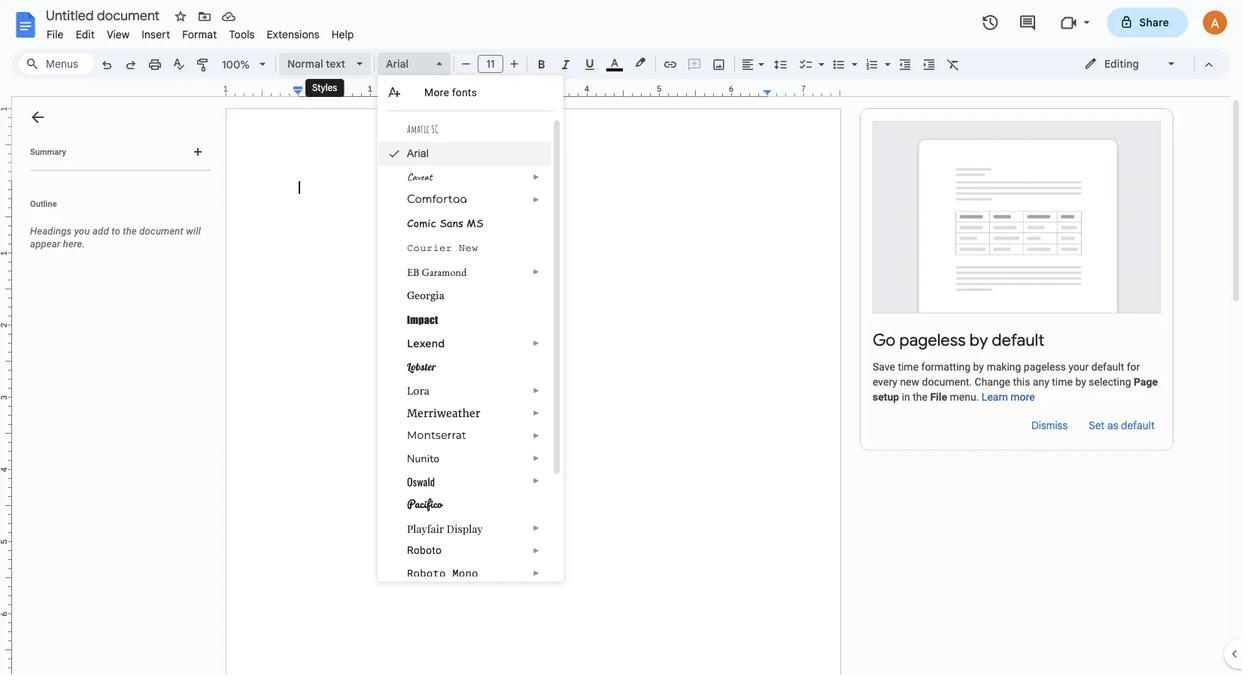 Task type: locate. For each thing, give the bounding box(es) containing it.
document with wide table extending beyond text width image
[[873, 121, 1161, 314]]

as
[[1107, 419, 1118, 433]]

roboto
[[407, 544, 442, 557], [407, 567, 446, 581]]

will
[[186, 226, 201, 237]]

► for roboto
[[533, 547, 540, 555]]

default right as
[[1121, 419, 1155, 433]]

by down the your
[[1075, 376, 1086, 389]]

1 vertical spatial default
[[1091, 361, 1124, 374]]

insert menu item
[[136, 26, 176, 43]]

pacifico
[[407, 495, 442, 513]]

0 vertical spatial default
[[992, 330, 1045, 351]]

extensions menu item
[[261, 26, 326, 43]]

nunito
[[407, 452, 440, 466]]

1 vertical spatial roboto
[[407, 567, 446, 581]]

► for montserrat
[[533, 431, 540, 440]]

help menu item
[[326, 26, 360, 43]]

pageless up the any
[[1024, 361, 1066, 374]]

Zoom text field
[[218, 54, 254, 75]]

4 ► from the top
[[533, 339, 540, 348]]

headings
[[30, 226, 72, 237]]

0 vertical spatial arial
[[386, 57, 409, 70]]

arial right text at the top of page
[[386, 57, 409, 70]]

outline heading
[[12, 198, 217, 219]]

default inside save time formatting by making pageless your default for every new document. change this any time by selecting
[[1091, 361, 1124, 374]]

normal
[[287, 57, 323, 70]]

for
[[1127, 361, 1140, 374]]

tools
[[229, 28, 255, 41]]

by
[[969, 330, 988, 351], [973, 361, 984, 374], [1075, 376, 1086, 389]]

9 ► from the top
[[533, 477, 540, 485]]

► for nunito
[[533, 454, 540, 463]]

comfortaa
[[407, 193, 467, 205]]

format
[[182, 28, 217, 41]]

set as default button
[[1083, 414, 1161, 438]]

0 vertical spatial the
[[123, 226, 137, 237]]

1 vertical spatial file
[[930, 391, 947, 404]]

your
[[1069, 361, 1089, 374]]

montserrat
[[407, 429, 466, 442]]

0 horizontal spatial file
[[47, 28, 64, 41]]

► for playfair display
[[533, 524, 540, 533]]

file inside "go pageless by default" list
[[930, 391, 947, 404]]

roboto down playfair
[[407, 544, 442, 557]]

you
[[74, 226, 90, 237]]

comic
[[407, 216, 436, 230]]

arial inside pacifico menu
[[407, 148, 429, 159]]

mode and view toolbar
[[1073, 49, 1221, 79]]

arial option
[[386, 53, 427, 74]]

file down document.
[[930, 391, 947, 404]]

the inside "go pageless by default" list
[[913, 391, 928, 404]]

time
[[898, 361, 919, 374], [1052, 376, 1073, 389]]

11 ► from the top
[[533, 547, 540, 555]]

►
[[533, 173, 540, 181], [533, 195, 540, 204], [533, 267, 540, 276], [533, 339, 540, 348], [533, 386, 540, 395], [533, 409, 540, 418], [533, 431, 540, 440], [533, 454, 540, 463], [533, 477, 540, 485], [533, 524, 540, 533], [533, 547, 540, 555], [533, 569, 540, 578]]

extensions
[[267, 28, 320, 41]]

set as default
[[1089, 419, 1155, 433]]

lora
[[407, 384, 430, 398]]

here.
[[63, 238, 85, 250]]

1 horizontal spatial time
[[1052, 376, 1073, 389]]

menu bar banner
[[0, 0, 1242, 676]]

10 ► from the top
[[533, 524, 540, 533]]

0 vertical spatial file
[[47, 28, 64, 41]]

the right in at bottom right
[[913, 391, 928, 404]]

learn more link
[[982, 391, 1035, 404]]

Rename text field
[[41, 6, 169, 24]]

3 ► from the top
[[533, 267, 540, 276]]

1 horizontal spatial pageless
[[1024, 361, 1066, 374]]

appear
[[30, 238, 60, 250]]

menu bar inside menu bar "banner"
[[41, 20, 360, 44]]

0 horizontal spatial the
[[123, 226, 137, 237]]

12 ► from the top
[[533, 569, 540, 578]]

► for oswald
[[533, 477, 540, 485]]

fonts
[[452, 86, 477, 99]]

0 vertical spatial time
[[898, 361, 919, 374]]

main toolbar
[[93, 0, 965, 393]]

the right to
[[123, 226, 137, 237]]

2 roboto from the top
[[407, 567, 446, 581]]

oswald
[[407, 474, 435, 490]]

1 vertical spatial arial
[[407, 148, 429, 159]]

menu bar containing file
[[41, 20, 360, 44]]

time right the any
[[1052, 376, 1073, 389]]

line & paragraph spacing image
[[772, 53, 790, 74]]

8 ► from the top
[[533, 454, 540, 463]]

arial up caveat
[[407, 148, 429, 159]]

2 ► from the top
[[533, 195, 540, 204]]

courier
[[407, 243, 452, 254]]

courier new
[[407, 243, 478, 254]]

menu bar
[[41, 20, 360, 44]]

► for merriweather
[[533, 409, 540, 418]]

default up selecting
[[1091, 361, 1124, 374]]

1 vertical spatial the
[[913, 391, 928, 404]]

page setup
[[873, 376, 1158, 404]]

pageless
[[899, 330, 966, 351], [1024, 361, 1066, 374]]

1 ► from the top
[[533, 173, 540, 181]]

right margin image
[[764, 85, 840, 96]]

time up new at the bottom of page
[[898, 361, 919, 374]]

0 vertical spatial pageless
[[899, 330, 966, 351]]

0 horizontal spatial pageless
[[899, 330, 966, 351]]

0 vertical spatial roboto
[[407, 544, 442, 557]]

default
[[992, 330, 1045, 351], [1091, 361, 1124, 374], [1121, 419, 1155, 433]]

1 vertical spatial pageless
[[1024, 361, 1066, 374]]

1 horizontal spatial the
[[913, 391, 928, 404]]

6 ► from the top
[[533, 409, 540, 418]]

Star checkbox
[[170, 6, 191, 27]]

file
[[47, 28, 64, 41], [930, 391, 947, 404]]

formatting
[[921, 361, 971, 374]]

new
[[459, 243, 478, 254]]

insert
[[142, 28, 170, 41]]

default up making
[[992, 330, 1045, 351]]

7 ► from the top
[[533, 431, 540, 440]]

arial
[[386, 57, 409, 70], [407, 148, 429, 159]]

1 vertical spatial time
[[1052, 376, 1073, 389]]

georgia
[[407, 289, 445, 301]]

view
[[107, 28, 130, 41]]

file inside file "menu item"
[[47, 28, 64, 41]]

2 vertical spatial default
[[1121, 419, 1155, 433]]

any
[[1033, 376, 1049, 389]]

5 ► from the top
[[533, 386, 540, 395]]

by up making
[[969, 330, 988, 351]]

document outline element
[[12, 97, 217, 676]]

go pageless by default application
[[0, 0, 1242, 676]]

default inside button
[[1121, 419, 1155, 433]]

format menu item
[[176, 26, 223, 43]]

file up menus field
[[47, 28, 64, 41]]

1 roboto from the top
[[407, 544, 442, 557]]

sc
[[431, 123, 438, 136]]

share
[[1139, 16, 1169, 29]]

the
[[123, 226, 137, 237], [913, 391, 928, 404]]

1 horizontal spatial file
[[930, 391, 947, 404]]

this
[[1013, 376, 1030, 389]]

document.
[[922, 376, 972, 389]]

by up change
[[973, 361, 984, 374]]

pageless up the formatting
[[899, 330, 966, 351]]

roboto left "mono"
[[407, 567, 446, 581]]



Task type: vqa. For each thing, say whether or not it's contained in the screenshot.
File within the menu item
yes



Task type: describe. For each thing, give the bounding box(es) containing it.
pacifico menu
[[378, 0, 563, 656]]

lobster
[[407, 360, 436, 374]]

eb garamond
[[407, 265, 467, 279]]

2 vertical spatial by
[[1075, 376, 1086, 389]]

editing button
[[1074, 53, 1187, 75]]

new
[[900, 376, 919, 389]]

in the file menu. learn more
[[899, 391, 1035, 404]]

more fonts
[[424, 86, 477, 99]]

summary
[[30, 147, 66, 156]]

in
[[902, 391, 910, 404]]

tools menu item
[[223, 26, 261, 43]]

Menus field
[[19, 53, 94, 74]]

summary heading
[[30, 146, 66, 158]]

editing
[[1104, 57, 1139, 70]]

bulleted list menu image
[[848, 54, 858, 59]]

normal text
[[287, 57, 345, 70]]

merriweather
[[407, 407, 480, 420]]

roboto mono
[[407, 567, 478, 581]]

help
[[332, 28, 354, 41]]

left margin image
[[226, 85, 302, 96]]

styles list. normal text selected. option
[[287, 53, 348, 74]]

caveat
[[407, 170, 432, 184]]

playfair display
[[407, 522, 483, 536]]

more
[[1011, 391, 1035, 404]]

Zoom field
[[216, 53, 272, 76]]

save
[[873, 361, 895, 374]]

0 vertical spatial by
[[969, 330, 988, 351]]

garamond
[[422, 265, 467, 279]]

more
[[424, 86, 449, 99]]

making
[[987, 361, 1021, 374]]

add
[[92, 226, 109, 237]]

share button
[[1107, 8, 1188, 38]]

setup
[[873, 391, 899, 404]]

text color image
[[606, 53, 623, 71]]

menu.
[[950, 391, 979, 404]]

edit menu item
[[70, 26, 101, 43]]

insert image image
[[711, 53, 728, 74]]

ms
[[467, 216, 484, 230]]

amatic
[[407, 123, 430, 136]]

► for eb garamond
[[533, 267, 540, 276]]

0 horizontal spatial time
[[898, 361, 919, 374]]

text
[[326, 57, 345, 70]]

edit
[[76, 28, 95, 41]]

mono
[[452, 567, 478, 581]]

every
[[873, 376, 897, 389]]

roboto for roboto
[[407, 544, 442, 557]]

eb
[[407, 265, 419, 279]]

go
[[873, 330, 896, 351]]

amatic sc
[[407, 123, 438, 136]]

go pageless by default
[[873, 330, 1045, 351]]

change
[[975, 376, 1010, 389]]

highlight color image
[[632, 53, 649, 71]]

1 vertical spatial by
[[973, 361, 984, 374]]

roboto for roboto mono
[[407, 567, 446, 581]]

styles
[[312, 82, 337, 94]]

outline
[[30, 199, 57, 208]]

dismiss
[[1031, 419, 1068, 433]]

selecting
[[1089, 376, 1131, 389]]

go pageless by default list
[[860, 108, 1174, 451]]

dismiss button
[[1025, 414, 1074, 438]]

pageless inside save time formatting by making pageless your default for every new document. change this any time by selecting
[[1024, 361, 1066, 374]]

set
[[1089, 419, 1105, 433]]

checklist menu image
[[815, 54, 825, 59]]

headings you add to the document will appear here.
[[30, 226, 201, 250]]

► for lora
[[533, 386, 540, 395]]

comic sans ms
[[407, 216, 484, 230]]

impact
[[407, 313, 438, 326]]

save time formatting by making pageless your default for every new document. change this any time by selecting
[[873, 361, 1140, 389]]

1
[[223, 84, 228, 94]]

learn
[[982, 391, 1008, 404]]

sans
[[439, 216, 463, 230]]

arial inside option
[[386, 57, 409, 70]]

to
[[111, 226, 120, 237]]

playfair
[[407, 522, 444, 536]]

view menu item
[[101, 26, 136, 43]]

the inside headings you add to the document will appear here.
[[123, 226, 137, 237]]

► for comfortaa
[[533, 195, 540, 204]]

page
[[1134, 376, 1158, 389]]

document
[[139, 226, 184, 237]]

► for lexend
[[533, 339, 540, 348]]

display
[[447, 522, 483, 536]]

► for caveat
[[533, 173, 540, 181]]

file menu item
[[41, 26, 70, 43]]

top margin image
[[0, 109, 11, 185]]

lexend
[[407, 337, 445, 350]]

Font size field
[[478, 55, 509, 74]]

Font size text field
[[478, 55, 503, 73]]



